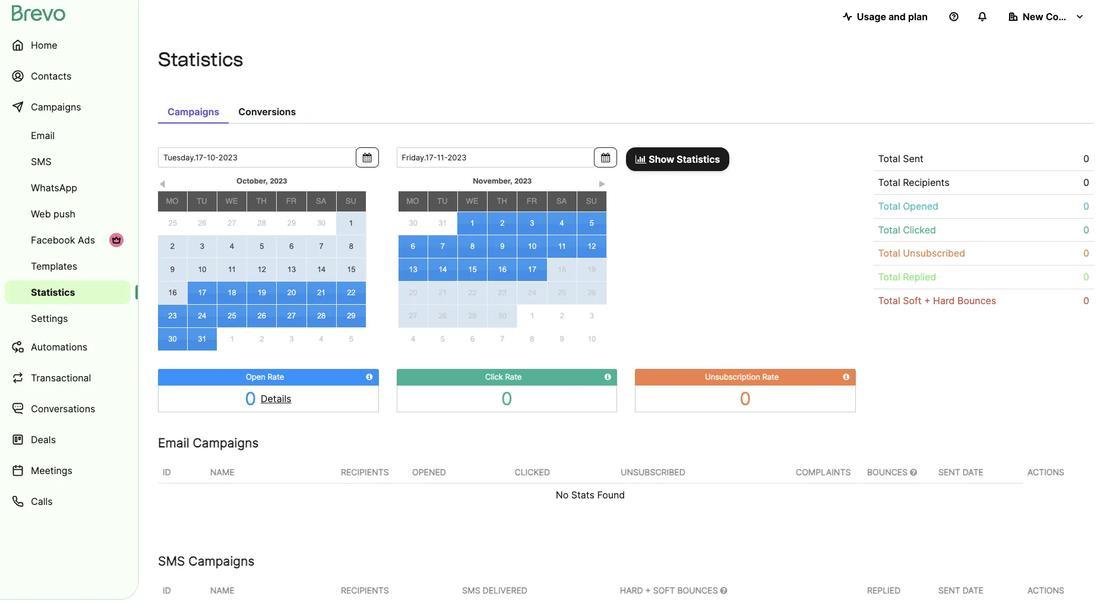 Task type: vqa. For each thing, say whether or not it's contained in the screenshot.


Task type: describe. For each thing, give the bounding box(es) containing it.
1 horizontal spatial 27
[[288, 311, 296, 320]]

◀ link
[[158, 178, 167, 189]]

0 for total soft + hard bounces
[[1084, 295, 1090, 307]]

2 vertical spatial 25 link
[[218, 305, 247, 328]]

calendar image
[[363, 153, 372, 162]]

1 horizontal spatial 7
[[441, 242, 445, 251]]

0 vertical spatial 23
[[498, 288, 507, 297]]

web
[[31, 208, 51, 220]]

show statistics button
[[627, 147, 730, 171]]

total recipients
[[879, 176, 950, 188]]

no stats found
[[556, 489, 625, 501]]

tu for 31
[[438, 197, 448, 206]]

2 sent from the top
[[939, 585, 961, 595]]

and
[[889, 11, 906, 23]]

6 for 6 link to the middle
[[411, 242, 416, 251]]

2 horizontal spatial 27
[[409, 311, 418, 320]]

19 for bottom '19' link
[[258, 288, 266, 297]]

info circle image for unsubscription rate
[[844, 373, 850, 381]]

contacts
[[31, 70, 72, 82]]

ads
[[78, 234, 95, 246]]

statistics link
[[5, 281, 131, 304]]

0 horizontal spatial 26
[[198, 219, 207, 228]]

1 vertical spatial bounces
[[868, 467, 911, 477]]

sms link
[[5, 150, 131, 174]]

facebook ads link
[[5, 228, 131, 252]]

1 horizontal spatial 28 link
[[307, 305, 336, 328]]

usage and plan
[[858, 11, 929, 23]]

13 for first 13 link
[[288, 265, 296, 274]]

0 horizontal spatial 26 link
[[187, 212, 217, 235]]

new company button
[[1000, 5, 1095, 29]]

october, 2023
[[237, 177, 287, 185]]

0 horizontal spatial 27 link
[[217, 212, 247, 235]]

15 for second "15" link from the left
[[469, 265, 477, 274]]

2 horizontal spatial 29 link
[[458, 305, 488, 328]]

2 actions from the top
[[1028, 585, 1065, 595]]

9 for 9 link to the bottom
[[560, 335, 565, 343]]

1 horizontal spatial 19 link
[[578, 259, 607, 281]]

total for total soft + hard bounces
[[879, 295, 901, 307]]

0 vertical spatial unsubscribed
[[904, 248, 966, 259]]

0 vertical spatial statistics
[[158, 48, 243, 71]]

0 vertical spatial hard
[[934, 295, 956, 307]]

automations
[[31, 341, 88, 353]]

1 20 link from the left
[[277, 282, 306, 304]]

show
[[649, 153, 675, 165]]

transactional
[[31, 372, 91, 384]]

home link
[[5, 31, 131, 59]]

november, 2023 ▶
[[473, 177, 606, 189]]

sms for sms
[[31, 156, 52, 168]]

1 horizontal spatial 6 link
[[399, 235, 428, 258]]

1 horizontal spatial clicked
[[904, 224, 937, 236]]

25 for middle 25 "link"
[[558, 288, 567, 297]]

sms campaigns
[[158, 554, 255, 569]]

templates
[[31, 260, 77, 272]]

0 horizontal spatial soft
[[654, 585, 676, 595]]

show statistics
[[647, 153, 721, 165]]

meetings link
[[5, 457, 131, 485]]

1 horizontal spatial 9 link
[[488, 235, 517, 258]]

facebook ads
[[31, 234, 95, 246]]

usage
[[858, 11, 887, 23]]

2 horizontal spatial 8
[[530, 335, 535, 343]]

0 for total recipients
[[1084, 176, 1090, 188]]

company
[[1047, 11, 1090, 23]]

6 for the leftmost 6 link
[[290, 242, 294, 251]]

1 21 from the left
[[317, 288, 326, 297]]

28 for 28 link to the left
[[258, 219, 266, 228]]

name for opened
[[210, 467, 235, 477]]

2 vertical spatial 26 link
[[247, 305, 277, 328]]

0 vertical spatial opened
[[904, 200, 939, 212]]

1 horizontal spatial 31 link
[[428, 212, 458, 235]]

1 horizontal spatial +
[[925, 295, 931, 307]]

push
[[54, 208, 75, 220]]

total soft + hard bounces
[[879, 295, 997, 307]]

click
[[486, 372, 503, 382]]

total clicked
[[879, 224, 937, 236]]

new
[[1024, 11, 1044, 23]]

stats
[[572, 489, 595, 501]]

sms delivered
[[463, 585, 528, 595]]

fr for october, 2023
[[286, 197, 297, 206]]

0 horizontal spatial hard
[[620, 585, 644, 595]]

0 for total clicked
[[1084, 224, 1090, 236]]

id for sms delivered
[[163, 585, 171, 595]]

sent
[[904, 153, 924, 165]]

we for november, 2023
[[466, 197, 479, 206]]

sms for sms campaigns
[[158, 554, 185, 569]]

0 vertical spatial 11 link
[[548, 235, 577, 258]]

mo for 25
[[166, 197, 179, 206]]

total unsubscribed
[[879, 248, 966, 259]]

19 for '19' link to the right
[[588, 265, 597, 274]]

mo for 30
[[407, 197, 419, 206]]

1 22 link from the left
[[337, 282, 366, 304]]

conversions link
[[229, 100, 306, 124]]

delivered
[[483, 585, 528, 595]]

info circle image for click rate
[[605, 373, 612, 381]]

recipients for hard  + soft bounces
[[341, 585, 389, 595]]

0 horizontal spatial 23
[[168, 311, 177, 320]]

1 15 link from the left
[[337, 259, 366, 281]]

0 vertical spatial 18 link
[[548, 259, 577, 281]]

1 horizontal spatial 29
[[347, 311, 356, 320]]

0 horizontal spatial 7
[[320, 242, 324, 251]]

14 for 2nd 14 link from the right
[[317, 265, 326, 274]]

1 horizontal spatial 17 link
[[518, 259, 547, 281]]

deals link
[[5, 426, 131, 454]]

2 20 from the left
[[409, 288, 418, 297]]

0 horizontal spatial 27
[[228, 219, 236, 228]]

1 horizontal spatial 8
[[471, 242, 475, 251]]

rate for click rate
[[506, 372, 522, 382]]

0 details
[[245, 388, 292, 409]]

1 horizontal spatial 12 link
[[578, 235, 607, 258]]

no
[[556, 489, 569, 501]]

bounces
[[678, 585, 718, 595]]

details
[[261, 393, 292, 405]]

complaints
[[797, 467, 851, 477]]

recipients for clicked
[[341, 467, 389, 477]]

bar chart image
[[636, 155, 647, 164]]

found
[[598, 489, 625, 501]]

meetings
[[31, 465, 73, 477]]

1 vertical spatial 16 link
[[158, 282, 187, 304]]

we for october, 2023
[[226, 197, 238, 206]]

2 horizontal spatial 10 link
[[577, 328, 607, 351]]

0 vertical spatial 16 link
[[488, 259, 517, 281]]

1 vertical spatial 23 link
[[158, 305, 187, 328]]

13 for 1st 13 link from right
[[409, 265, 418, 274]]

total replied
[[879, 271, 937, 283]]

1 vertical spatial 26
[[588, 288, 597, 297]]

whatsapp link
[[5, 176, 131, 200]]

1 horizontal spatial 24 link
[[518, 282, 547, 304]]

31 for 31 link to the left
[[198, 335, 207, 344]]

calendar image
[[602, 153, 610, 162]]

2 vertical spatial 26
[[258, 311, 266, 320]]

1 horizontal spatial bounces
[[958, 295, 997, 307]]

▶
[[599, 180, 606, 189]]

2023 for november,
[[515, 177, 532, 185]]

facebook
[[31, 234, 75, 246]]

1 horizontal spatial 27 link
[[277, 305, 306, 328]]

0 horizontal spatial 6 link
[[277, 235, 306, 258]]

0 horizontal spatial 8
[[349, 242, 354, 251]]

settings
[[31, 313, 68, 325]]

sa for 30
[[316, 197, 327, 206]]

0 horizontal spatial +
[[646, 585, 651, 595]]

settings link
[[5, 307, 131, 331]]

2 horizontal spatial 7 link
[[488, 328, 518, 351]]

total opened
[[879, 200, 939, 212]]

2 horizontal spatial 28 link
[[428, 305, 458, 328]]

1 13 link from the left
[[277, 259, 306, 281]]

0 for total opened
[[1084, 200, 1090, 212]]

conversations
[[31, 403, 95, 415]]

0 vertical spatial 23 link
[[488, 282, 517, 304]]

2 date from the top
[[963, 585, 984, 595]]

su for 5
[[587, 197, 597, 206]]

email for email
[[31, 130, 55, 141]]

0 horizontal spatial 29
[[288, 219, 296, 228]]

1 21 link from the left
[[307, 282, 336, 304]]

0 vertical spatial 10 link
[[518, 235, 547, 258]]

deals
[[31, 434, 56, 446]]

1 vertical spatial 16
[[168, 288, 177, 297]]

2 14 link from the left
[[428, 259, 458, 281]]

2 horizontal spatial 6 link
[[458, 328, 488, 351]]

0 horizontal spatial 17 link
[[188, 282, 217, 304]]

whatsapp
[[31, 182, 77, 194]]

1 horizontal spatial 29 link
[[337, 305, 366, 328]]

0 horizontal spatial clicked
[[515, 467, 550, 477]]

0 vertical spatial 10
[[528, 242, 537, 251]]

0 horizontal spatial 29 link
[[277, 212, 307, 235]]

open
[[246, 372, 266, 382]]

su for 1
[[346, 197, 357, 206]]

2 22 from the left
[[469, 288, 477, 297]]

left___rvooi image
[[112, 235, 121, 245]]

1 horizontal spatial 16
[[498, 265, 507, 274]]

unsubscription rate
[[706, 372, 779, 382]]

0 vertical spatial 25 link
[[158, 212, 187, 235]]

november,
[[473, 177, 513, 185]]

october,
[[237, 177, 268, 185]]

conversions
[[239, 106, 296, 118]]

2 21 link from the left
[[428, 282, 458, 304]]

total for total unsubscribed
[[879, 248, 901, 259]]

6 for right 6 link
[[471, 335, 475, 344]]

◀
[[159, 180, 166, 189]]

1 horizontal spatial 7 link
[[428, 235, 458, 258]]

sms for sms delivered
[[463, 585, 481, 595]]

1 vertical spatial 10 link
[[188, 259, 217, 281]]

0 horizontal spatial 31 link
[[188, 328, 217, 351]]

2 horizontal spatial 7
[[501, 335, 505, 344]]

0 vertical spatial soft
[[904, 295, 922, 307]]

0 horizontal spatial 8 link
[[337, 235, 366, 258]]

0 horizontal spatial replied
[[868, 585, 901, 595]]

0 for total replied
[[1084, 271, 1090, 283]]

id for opened
[[163, 467, 171, 477]]

1 sent date from the top
[[939, 467, 984, 477]]

0 horizontal spatial 7 link
[[307, 235, 336, 258]]

2 vertical spatial statistics
[[31, 287, 75, 298]]

usage and plan button
[[834, 5, 938, 29]]

1 vertical spatial 26 link
[[578, 282, 607, 304]]

2023 for october,
[[270, 177, 287, 185]]

9 for the middle 9 link
[[501, 242, 505, 251]]

open rate
[[246, 372, 284, 382]]

0 horizontal spatial 24 link
[[188, 305, 217, 328]]

2 vertical spatial 9 link
[[547, 328, 577, 351]]

0 horizontal spatial campaigns link
[[5, 93, 131, 121]]

total for total sent
[[879, 153, 901, 165]]

calls link
[[5, 487, 131, 516]]

click rate
[[486, 372, 522, 382]]



Task type: locate. For each thing, give the bounding box(es) containing it.
17 link
[[518, 259, 547, 281], [188, 282, 217, 304]]

0
[[1084, 153, 1090, 165], [1084, 176, 1090, 188], [1084, 200, 1090, 212], [1084, 224, 1090, 236], [1084, 248, 1090, 259], [1084, 271, 1090, 283], [1084, 295, 1090, 307], [245, 388, 256, 409], [502, 388, 513, 409], [740, 388, 751, 409]]

1 horizontal spatial 19
[[588, 265, 597, 274]]

1 horizontal spatial we
[[466, 197, 479, 206]]

1 total from the top
[[879, 153, 901, 165]]

su
[[346, 197, 357, 206], [587, 197, 597, 206]]

web push link
[[5, 202, 131, 226]]

statistics inside button
[[677, 153, 721, 165]]

0 for total sent
[[1084, 153, 1090, 165]]

28 for middle 28 link
[[317, 311, 326, 320]]

email link
[[5, 124, 131, 147]]

0 horizontal spatial 2023
[[270, 177, 287, 185]]

total up total clicked
[[879, 200, 901, 212]]

11
[[558, 242, 566, 251], [228, 265, 236, 274]]

1 horizontal spatial 17
[[528, 265, 537, 274]]

17 for the left 17 link
[[198, 288, 207, 297]]

1 th from the left
[[257, 197, 267, 206]]

1 14 link from the left
[[307, 259, 336, 281]]

total sent
[[879, 153, 924, 165]]

2 15 from the left
[[469, 265, 477, 274]]

24 for the right the 24 link
[[528, 288, 537, 297]]

2 info circle image from the left
[[844, 373, 850, 381]]

rate for open rate
[[268, 372, 284, 382]]

2 horizontal spatial 27 link
[[399, 305, 428, 328]]

1 horizontal spatial fr
[[527, 197, 537, 206]]

29
[[288, 219, 296, 228], [347, 311, 356, 320], [469, 311, 477, 320]]

unsubscription
[[706, 372, 761, 382]]

id
[[163, 467, 171, 477], [163, 585, 171, 595]]

0 horizontal spatial 22
[[347, 288, 356, 297]]

2 2023 from the left
[[515, 177, 532, 185]]

6 total from the top
[[879, 271, 901, 283]]

2 id from the top
[[163, 585, 171, 595]]

we down november,
[[466, 197, 479, 206]]

th down october, 2023 link
[[257, 197, 267, 206]]

0 horizontal spatial 22 link
[[337, 282, 366, 304]]

0 horizontal spatial rate
[[268, 372, 284, 382]]

2 total from the top
[[879, 176, 901, 188]]

1 id from the top
[[163, 467, 171, 477]]

To text field
[[397, 147, 595, 168]]

3 link
[[518, 212, 547, 235], [188, 235, 217, 258], [577, 305, 607, 328], [277, 328, 307, 351]]

2 sent date from the top
[[939, 585, 984, 595]]

1 horizontal spatial su
[[587, 197, 597, 206]]

email
[[31, 130, 55, 141], [158, 435, 189, 450]]

1 14 from the left
[[317, 265, 326, 274]]

13 link
[[277, 259, 306, 281], [399, 259, 428, 281]]

12 for right 12 'link'
[[588, 242, 597, 251]]

21 link
[[307, 282, 336, 304], [428, 282, 458, 304]]

0 horizontal spatial unsubscribed
[[621, 467, 686, 477]]

1 horizontal spatial 8 link
[[458, 235, 488, 258]]

opened
[[904, 200, 939, 212], [413, 467, 446, 477]]

0 horizontal spatial 12 link
[[247, 259, 277, 281]]

1 vertical spatial 18
[[228, 288, 236, 297]]

1 horizontal spatial 22 link
[[458, 282, 488, 304]]

email campaigns
[[158, 435, 259, 450]]

0 horizontal spatial 18 link
[[218, 282, 247, 304]]

0 horizontal spatial statistics
[[31, 287, 75, 298]]

email for email campaigns
[[158, 435, 189, 450]]

31 for right 31 link
[[439, 219, 447, 228]]

2 22 link from the left
[[458, 282, 488, 304]]

rate right unsubscription
[[763, 372, 779, 382]]

contacts link
[[5, 62, 131, 90]]

october, 2023 link
[[187, 174, 337, 188]]

12 for the leftmost 12 'link'
[[258, 265, 266, 274]]

campaigns
[[31, 101, 81, 113], [168, 106, 220, 118], [193, 435, 259, 450], [189, 554, 255, 569]]

0 horizontal spatial sms
[[31, 156, 52, 168]]

26 link
[[187, 212, 217, 235], [578, 282, 607, 304], [247, 305, 277, 328]]

bounces
[[958, 295, 997, 307], [868, 467, 911, 477]]

23 link
[[488, 282, 517, 304], [158, 305, 187, 328]]

1 vertical spatial unsubscribed
[[621, 467, 686, 477]]

2 13 link from the left
[[399, 259, 428, 281]]

From text field
[[158, 147, 356, 168]]

sms
[[31, 156, 52, 168], [158, 554, 185, 569], [463, 585, 481, 595]]

2
[[501, 219, 505, 228], [170, 242, 175, 251], [560, 312, 565, 321], [260, 335, 264, 344]]

28 link
[[247, 212, 277, 235], [307, 305, 336, 328], [428, 305, 458, 328]]

2 su from the left
[[587, 197, 597, 206]]

2 15 link from the left
[[458, 259, 488, 281]]

info circle image
[[605, 373, 612, 381], [844, 373, 850, 381]]

1 we from the left
[[226, 197, 238, 206]]

1 horizontal spatial sa
[[557, 197, 567, 206]]

1 sa from the left
[[316, 197, 327, 206]]

11 for bottommost 11 link
[[228, 265, 236, 274]]

1 vertical spatial name
[[210, 585, 235, 595]]

1 vertical spatial 11 link
[[218, 259, 247, 281]]

soft
[[904, 295, 922, 307], [654, 585, 676, 595]]

2 tu from the left
[[438, 197, 448, 206]]

unsubscribed up found
[[621, 467, 686, 477]]

14
[[317, 265, 326, 274], [439, 265, 447, 274]]

1 vertical spatial 10
[[198, 265, 207, 274]]

1 horizontal spatial replied
[[904, 271, 937, 283]]

november, 2023 link
[[428, 174, 577, 188]]

22
[[347, 288, 356, 297], [469, 288, 477, 297]]

2 21 from the left
[[439, 288, 447, 297]]

rate right open
[[268, 372, 284, 382]]

statistics
[[158, 48, 243, 71], [677, 153, 721, 165], [31, 287, 75, 298]]

id down the email campaigns
[[163, 467, 171, 477]]

0 horizontal spatial 10 link
[[188, 259, 217, 281]]

8
[[349, 242, 354, 251], [471, 242, 475, 251], [530, 335, 535, 343]]

2 20 link from the left
[[399, 282, 428, 304]]

12 link
[[578, 235, 607, 258], [247, 259, 277, 281]]

0 vertical spatial recipients
[[904, 176, 950, 188]]

1 link
[[337, 212, 366, 235], [458, 212, 488, 235], [518, 305, 547, 328], [218, 328, 247, 351]]

10 link
[[518, 235, 547, 258], [188, 259, 217, 281], [577, 328, 607, 351]]

+ left bounces at the right bottom of page
[[646, 585, 651, 595]]

0 vertical spatial 9 link
[[488, 235, 517, 258]]

total
[[879, 153, 901, 165], [879, 176, 901, 188], [879, 200, 901, 212], [879, 224, 901, 236], [879, 248, 901, 259], [879, 271, 901, 283], [879, 295, 901, 307]]

fr
[[286, 197, 297, 206], [527, 197, 537, 206]]

0 vertical spatial 9
[[501, 242, 505, 251]]

2 fr from the left
[[527, 197, 537, 206]]

total down total clicked
[[879, 248, 901, 259]]

27
[[228, 219, 236, 228], [288, 311, 296, 320], [409, 311, 418, 320]]

1 horizontal spatial 10 link
[[518, 235, 547, 258]]

rate right click
[[506, 372, 522, 382]]

1 horizontal spatial 21 link
[[428, 282, 458, 304]]

3
[[530, 219, 535, 228], [200, 242, 204, 251], [590, 312, 594, 321], [290, 335, 294, 344]]

1 date from the top
[[963, 467, 984, 477]]

1 vertical spatial 25
[[558, 288, 567, 297]]

transactional link
[[5, 364, 131, 392]]

1 mo from the left
[[166, 197, 179, 206]]

we down october,
[[226, 197, 238, 206]]

18 for the leftmost 18 link
[[228, 288, 236, 297]]

25 for top 25 "link"
[[168, 219, 177, 228]]

1 vertical spatial 25 link
[[548, 282, 577, 304]]

total for total recipients
[[879, 176, 901, 188]]

2 th from the left
[[497, 197, 508, 206]]

25 for bottom 25 "link"
[[228, 311, 236, 320]]

total for total opened
[[879, 200, 901, 212]]

0 vertical spatial actions
[[1028, 467, 1065, 477]]

1 sent from the top
[[939, 467, 961, 477]]

14 link
[[307, 259, 336, 281], [428, 259, 458, 281]]

7 total from the top
[[879, 295, 901, 307]]

1 vertical spatial 19
[[258, 288, 266, 297]]

id down "sms campaigns"
[[163, 585, 171, 595]]

total down total unsubscribed
[[879, 271, 901, 283]]

7 link
[[307, 235, 336, 258], [428, 235, 458, 258], [488, 328, 518, 351]]

1 info circle image from the left
[[605, 373, 612, 381]]

0 horizontal spatial 28 link
[[247, 212, 277, 235]]

fr down october, 2023 link
[[286, 197, 297, 206]]

th for 2
[[497, 197, 508, 206]]

hard  + soft bounces
[[620, 585, 721, 595]]

6
[[290, 242, 294, 251], [411, 242, 416, 251], [471, 335, 475, 344]]

1 vertical spatial id
[[163, 585, 171, 595]]

plan
[[909, 11, 929, 23]]

name for sms delivered
[[210, 585, 235, 595]]

11 for the top 11 link
[[558, 242, 566, 251]]

2 vertical spatial 10
[[588, 335, 597, 343]]

1 rate from the left
[[268, 372, 284, 382]]

31
[[439, 219, 447, 228], [198, 335, 207, 344]]

0 horizontal spatial bounces
[[868, 467, 911, 477]]

1 20 from the left
[[288, 288, 296, 297]]

0 vertical spatial sent date
[[939, 467, 984, 477]]

name down "sms campaigns"
[[210, 585, 235, 595]]

tu
[[197, 197, 207, 206], [438, 197, 448, 206]]

0 horizontal spatial 23 link
[[158, 305, 187, 328]]

▶ link
[[598, 178, 607, 189]]

1 vertical spatial replied
[[868, 585, 901, 595]]

7
[[320, 242, 324, 251], [441, 242, 445, 251], [501, 335, 505, 344]]

+ down total replied
[[925, 295, 931, 307]]

1 2023 from the left
[[270, 177, 287, 185]]

sa for 4
[[557, 197, 567, 206]]

0 vertical spatial email
[[31, 130, 55, 141]]

1 actions from the top
[[1028, 467, 1065, 477]]

1 horizontal spatial 20
[[409, 288, 418, 297]]

hard
[[934, 295, 956, 307], [620, 585, 644, 595]]

6 link
[[277, 235, 306, 258], [399, 235, 428, 258], [458, 328, 488, 351]]

0 horizontal spatial 12
[[258, 265, 266, 274]]

0 vertical spatial replied
[[904, 271, 937, 283]]

0 horizontal spatial info circle image
[[605, 373, 612, 381]]

4 total from the top
[[879, 224, 901, 236]]

0 horizontal spatial 9 link
[[158, 259, 187, 281]]

replied
[[904, 271, 937, 283], [868, 585, 901, 595]]

16 link
[[488, 259, 517, 281], [158, 282, 187, 304]]

1 horizontal spatial 31
[[439, 219, 447, 228]]

th
[[257, 197, 267, 206], [497, 197, 508, 206]]

2023 right october,
[[270, 177, 287, 185]]

0 horizontal spatial sa
[[316, 197, 327, 206]]

1 fr from the left
[[286, 197, 297, 206]]

2 horizontal spatial 8 link
[[518, 328, 547, 351]]

soft down total replied
[[904, 295, 922, 307]]

17
[[528, 265, 537, 274], [198, 288, 207, 297]]

1 horizontal spatial 15
[[469, 265, 477, 274]]

1 vertical spatial actions
[[1028, 585, 1065, 595]]

9 for left 9 link
[[170, 265, 175, 274]]

0 horizontal spatial 6
[[290, 242, 294, 251]]

1
[[349, 219, 354, 228], [471, 219, 475, 228], [531, 312, 535, 321], [230, 335, 234, 344]]

1 horizontal spatial soft
[[904, 295, 922, 307]]

3 total from the top
[[879, 200, 901, 212]]

19 link
[[578, 259, 607, 281], [247, 282, 277, 304]]

2 horizontal spatial 9
[[560, 335, 565, 343]]

2023 right november,
[[515, 177, 532, 185]]

fr for november, 2023
[[527, 197, 537, 206]]

rate for unsubscription rate
[[763, 372, 779, 382]]

11 link
[[548, 235, 577, 258], [218, 259, 247, 281]]

+
[[925, 295, 931, 307], [646, 585, 651, 595]]

2 horizontal spatial 10
[[588, 335, 597, 343]]

0 horizontal spatial 14
[[317, 265, 326, 274]]

0 horizontal spatial 25
[[168, 219, 177, 228]]

0 horizontal spatial 31
[[198, 335, 207, 344]]

2 link
[[488, 212, 517, 235], [158, 235, 187, 258], [547, 305, 577, 328], [247, 328, 277, 351]]

5 link
[[578, 212, 607, 235], [247, 235, 277, 258], [428, 328, 458, 351], [337, 328, 366, 351]]

1 vertical spatial opened
[[413, 467, 446, 477]]

2 we from the left
[[466, 197, 479, 206]]

1 vertical spatial statistics
[[677, 153, 721, 165]]

new company
[[1024, 11, 1090, 23]]

1 vertical spatial sms
[[158, 554, 185, 569]]

17 for the rightmost 17 link
[[528, 265, 537, 274]]

total for total replied
[[879, 271, 901, 283]]

unsubscribed up total replied
[[904, 248, 966, 259]]

2 horizontal spatial 9 link
[[547, 328, 577, 351]]

tu for 26
[[197, 197, 207, 206]]

total left sent
[[879, 153, 901, 165]]

30 link
[[307, 212, 337, 235], [399, 212, 428, 235], [488, 305, 517, 328], [158, 328, 187, 351]]

1 horizontal spatial rate
[[506, 372, 522, 382]]

0 horizontal spatial opened
[[413, 467, 446, 477]]

1 su from the left
[[346, 197, 357, 206]]

2 mo from the left
[[407, 197, 419, 206]]

0 horizontal spatial 19 link
[[247, 282, 277, 304]]

1 vertical spatial 19 link
[[247, 282, 277, 304]]

5 total from the top
[[879, 248, 901, 259]]

3 rate from the left
[[763, 372, 779, 382]]

0 vertical spatial 18
[[558, 265, 567, 274]]

18 for the top 18 link
[[558, 265, 567, 274]]

2 sa from the left
[[557, 197, 567, 206]]

5
[[590, 219, 594, 228], [260, 242, 264, 251], [441, 335, 445, 344], [349, 335, 354, 344]]

2 rate from the left
[[506, 372, 522, 382]]

2 13 from the left
[[409, 265, 418, 274]]

templates link
[[5, 254, 131, 278]]

0 horizontal spatial we
[[226, 197, 238, 206]]

1 horizontal spatial campaigns link
[[158, 100, 229, 124]]

1 13 from the left
[[288, 265, 296, 274]]

22 link
[[337, 282, 366, 304], [458, 282, 488, 304]]

1 tu from the left
[[197, 197, 207, 206]]

th for 28
[[257, 197, 267, 206]]

total down total replied
[[879, 295, 901, 307]]

2 vertical spatial 10 link
[[577, 328, 607, 351]]

28 for the right 28 link
[[439, 311, 447, 320]]

15 for first "15" link from the left
[[347, 265, 356, 274]]

1 vertical spatial 9
[[170, 265, 175, 274]]

info circle image
[[366, 373, 373, 381]]

name down the email campaigns
[[210, 467, 235, 477]]

total down total sent at the right top of page
[[879, 176, 901, 188]]

1 name from the top
[[210, 467, 235, 477]]

total for total clicked
[[879, 224, 901, 236]]

0 horizontal spatial 13 link
[[277, 259, 306, 281]]

th down november, 2023 link
[[497, 197, 508, 206]]

24 for the leftmost the 24 link
[[198, 311, 207, 320]]

2 horizontal spatial 29
[[469, 311, 477, 320]]

mo
[[166, 197, 179, 206], [407, 197, 419, 206]]

actions
[[1028, 467, 1065, 477], [1028, 585, 1065, 595]]

home
[[31, 39, 57, 51]]

0 for total unsubscribed
[[1084, 248, 1090, 259]]

conversations link
[[5, 395, 131, 423]]

0 horizontal spatial 21 link
[[307, 282, 336, 304]]

1 15 from the left
[[347, 265, 356, 274]]

0 horizontal spatial 24
[[198, 311, 207, 320]]

2 name from the top
[[210, 585, 235, 595]]

automations link
[[5, 333, 131, 361]]

2 14 from the left
[[439, 265, 447, 274]]

2 horizontal spatial 25
[[558, 288, 567, 297]]

13
[[288, 265, 296, 274], [409, 265, 418, 274]]

1 22 from the left
[[347, 288, 356, 297]]

14 for 2nd 14 link from left
[[439, 265, 447, 274]]

calls
[[31, 496, 53, 508]]

total down the total opened
[[879, 224, 901, 236]]

clicked
[[904, 224, 937, 236], [515, 467, 550, 477]]

web push
[[31, 208, 75, 220]]

fr down november, 2023 ▶
[[527, 197, 537, 206]]

0 horizontal spatial 17
[[198, 288, 207, 297]]

soft left bounces at the right bottom of page
[[654, 585, 676, 595]]

date
[[963, 467, 984, 477], [963, 585, 984, 595]]

1 vertical spatial 12 link
[[247, 259, 277, 281]]

2023 inside november, 2023 ▶
[[515, 177, 532, 185]]

1 horizontal spatial 23 link
[[488, 282, 517, 304]]

sent date
[[939, 467, 984, 477], [939, 585, 984, 595]]



